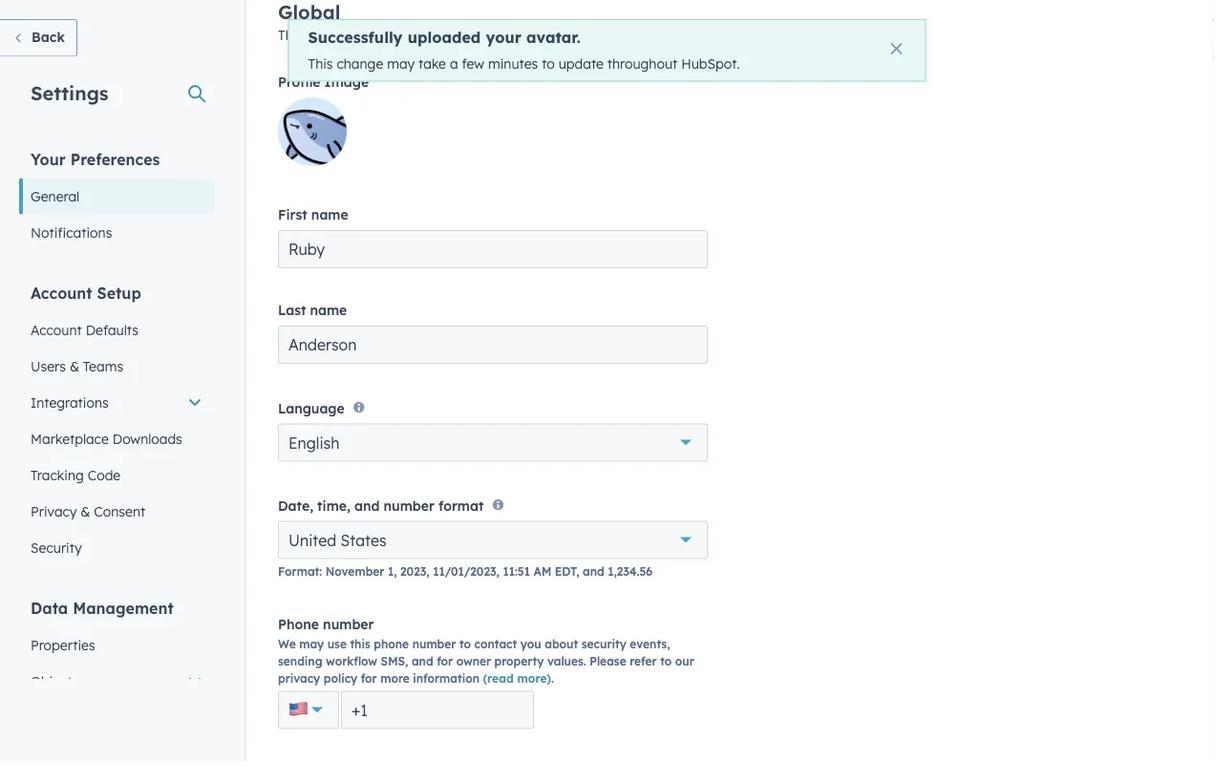 Task type: describe. For each thing, give the bounding box(es) containing it.
downloads
[[112, 430, 182, 447]]

more
[[380, 672, 410, 686]]

uploaded
[[408, 28, 481, 47]]

close image
[[891, 43, 902, 54]]

teams
[[83, 358, 123, 375]]

& for privacy
[[81, 503, 90, 520]]

first
[[278, 206, 307, 223]]

security link
[[19, 530, 214, 566]]

date, time, and number format
[[278, 498, 484, 514]]

integrations
[[31, 394, 109, 411]]

about
[[545, 637, 578, 652]]

tracking code link
[[19, 457, 214, 493]]

we may use this phone number to contact you about security events, sending workflow sms, and for owner property values. please refer to our privacy policy for more information
[[278, 637, 694, 686]]

you inside we may use this phone number to contact you about security events, sending workflow sms, and for owner property values. please refer to our privacy policy for more information
[[520, 637, 541, 652]]

this inside successfully uploaded your avatar. this change may take a few minutes to update throughout hubspot.
[[308, 55, 333, 72]]

account defaults
[[31, 322, 138, 338]]

use
[[327, 637, 347, 652]]

sms,
[[381, 655, 408, 669]]

objects
[[31, 673, 79, 690]]

united
[[289, 531, 336, 550]]

0 vertical spatial number
[[384, 498, 435, 514]]

account defaults link
[[19, 312, 214, 348]]

account for account defaults
[[31, 322, 82, 338]]

information
[[413, 672, 480, 686]]

update
[[559, 55, 604, 72]]

2 , from the left
[[496, 565, 500, 579]]

data
[[31, 599, 68, 618]]

our
[[675, 655, 694, 669]]

image
[[324, 74, 369, 90]]

english
[[289, 433, 340, 452]]

general link
[[19, 178, 214, 215]]

account setup element
[[19, 282, 214, 566]]

consent
[[94, 503, 145, 520]]

marketplace downloads link
[[19, 421, 214, 457]]

last name
[[278, 302, 347, 319]]

🇺🇸 button
[[278, 691, 339, 730]]

am
[[534, 565, 552, 579]]

across
[[356, 27, 397, 43]]

1,234.56
[[608, 565, 653, 579]]

global this applies across any hubspot accounts you have.
[[278, 0, 608, 43]]

date,
[[278, 498, 313, 514]]

first name
[[278, 206, 348, 223]]

privacy
[[278, 672, 320, 686]]

format
[[439, 498, 484, 514]]

users & teams link
[[19, 348, 214, 385]]

minutes
[[488, 55, 538, 72]]

your preferences element
[[19, 149, 214, 251]]

properties link
[[19, 627, 214, 664]]

data management element
[[19, 598, 214, 762]]

users & teams
[[31, 358, 123, 375]]

successfully
[[308, 28, 403, 47]]

privacy
[[31, 503, 77, 520]]

privacy & consent link
[[19, 493, 214, 530]]

setup
[[97, 283, 141, 302]]

tracking code
[[31, 467, 121, 483]]

users
[[31, 358, 66, 375]]

notifications
[[31, 224, 112, 241]]

united states
[[289, 531, 387, 550]]

more)
[[517, 672, 551, 686]]

:
[[319, 565, 322, 579]]

defaults
[[86, 322, 138, 338]]

last
[[278, 302, 306, 319]]

may inside successfully uploaded your avatar. this change may take a few minutes to update throughout hubspot.
[[387, 55, 415, 72]]

marketplace downloads
[[31, 430, 182, 447]]

11/01/2023
[[433, 565, 496, 579]]

profile
[[278, 74, 321, 90]]

events,
[[630, 637, 670, 652]]

your
[[486, 28, 522, 47]]

successfully uploaded your avatar. this change may take a few minutes to update throughout hubspot.
[[308, 28, 740, 72]]

contact
[[474, 637, 517, 652]]

tracking
[[31, 467, 84, 483]]

hubspot.
[[681, 55, 740, 72]]

general
[[31, 188, 80, 204]]

security
[[31, 539, 82, 556]]

this inside global this applies across any hubspot accounts you have.
[[278, 27, 303, 43]]

data management
[[31, 599, 174, 618]]

we
[[278, 637, 296, 652]]

Last name text field
[[278, 326, 708, 364]]

accounts
[[487, 27, 544, 43]]

number inside we may use this phone number to contact you about security events, sending workflow sms, and for owner property values. please refer to our privacy policy for more information
[[412, 637, 456, 652]]

hubspot
[[427, 27, 483, 43]]

0 horizontal spatial to
[[459, 637, 471, 652]]



Task type: locate. For each thing, give the bounding box(es) containing it.
time,
[[317, 498, 350, 514]]

1 vertical spatial may
[[299, 637, 324, 652]]

successfully uploaded your avatar. alert
[[288, 19, 926, 82]]

1 horizontal spatial may
[[387, 55, 415, 72]]

.
[[551, 672, 554, 686]]

to down avatar.
[[542, 55, 555, 72]]

11:51
[[503, 565, 530, 579]]

workflow
[[326, 655, 377, 669]]

1 account from the top
[[31, 283, 92, 302]]

0 vertical spatial account
[[31, 283, 92, 302]]

marketplace
[[31, 430, 109, 447]]

number up use
[[323, 616, 374, 633]]

🇺🇸
[[289, 697, 308, 721]]

0 horizontal spatial you
[[520, 637, 541, 652]]

0 vertical spatial may
[[387, 55, 415, 72]]

a
[[450, 55, 458, 72]]

1,
[[388, 565, 397, 579]]

name right last
[[310, 302, 347, 319]]

0 vertical spatial you
[[548, 27, 571, 43]]

to up owner
[[459, 637, 471, 652]]

you inside global this applies across any hubspot accounts you have.
[[548, 27, 571, 43]]

edit button
[[278, 97, 347, 173]]

owner
[[456, 655, 491, 669]]

phone
[[374, 637, 409, 652]]

0 horizontal spatial for
[[361, 672, 377, 686]]

may
[[387, 55, 415, 72], [299, 637, 324, 652]]

phone number element
[[278, 691, 708, 730]]

back
[[32, 29, 65, 45]]

language
[[278, 400, 345, 416]]

format
[[278, 565, 319, 579]]

this
[[278, 27, 303, 43], [308, 55, 333, 72]]

avatar.
[[527, 28, 581, 47]]

back link
[[0, 19, 77, 57]]

phone
[[278, 616, 319, 633]]

(read more) link
[[483, 672, 551, 686]]

0 horizontal spatial and
[[354, 498, 380, 514]]

preferences
[[70, 150, 160, 169]]

global
[[278, 0, 341, 24]]

1 horizontal spatial this
[[308, 55, 333, 72]]

this
[[350, 637, 371, 652]]

0 horizontal spatial may
[[299, 637, 324, 652]]

notifications link
[[19, 215, 214, 251]]

0 vertical spatial to
[[542, 55, 555, 72]]

& for users
[[70, 358, 79, 375]]

this up profile image
[[308, 55, 333, 72]]

1 horizontal spatial &
[[81, 503, 90, 520]]

2 account from the top
[[31, 322, 82, 338]]

refer
[[630, 655, 657, 669]]

name for first name
[[311, 206, 348, 223]]

, left 11:51
[[496, 565, 500, 579]]

any
[[400, 27, 424, 43]]

and
[[354, 498, 380, 514], [583, 565, 604, 579], [412, 655, 433, 669]]

2 vertical spatial number
[[412, 637, 456, 652]]

(read more) .
[[483, 672, 554, 686]]

sending
[[278, 655, 323, 669]]

0 vertical spatial this
[[278, 27, 303, 43]]

for up information
[[437, 655, 453, 669]]

&
[[70, 358, 79, 375], [81, 503, 90, 520]]

name right first
[[311, 206, 348, 223]]

profile image
[[278, 74, 369, 90]]

0 vertical spatial and
[[354, 498, 380, 514]]

may up "sending"
[[299, 637, 324, 652]]

None telephone field
[[341, 691, 534, 730]]

security
[[582, 637, 627, 652]]

1 vertical spatial this
[[308, 55, 333, 72]]

3 , from the left
[[576, 565, 579, 579]]

your
[[31, 150, 66, 169]]

properties
[[31, 637, 95, 654]]

policy
[[324, 672, 357, 686]]

for
[[437, 655, 453, 669], [361, 672, 377, 686]]

1 horizontal spatial ,
[[496, 565, 500, 579]]

First name text field
[[278, 230, 708, 268]]

2 horizontal spatial to
[[660, 655, 672, 669]]

number left the format
[[384, 498, 435, 514]]

account
[[31, 283, 92, 302], [31, 322, 82, 338]]

2 horizontal spatial and
[[583, 565, 604, 579]]

0 vertical spatial for
[[437, 655, 453, 669]]

2 vertical spatial and
[[412, 655, 433, 669]]

account up users
[[31, 322, 82, 338]]

number up information
[[412, 637, 456, 652]]

for down workflow
[[361, 672, 377, 686]]

(read
[[483, 672, 514, 686]]

2 vertical spatial to
[[660, 655, 672, 669]]

and right the "edt"
[[583, 565, 604, 579]]

phone number
[[278, 616, 374, 633]]

format : november 1, 2023 , 11/01/2023 , 11:51 am edt , and 1,234.56
[[278, 565, 653, 579]]

1 vertical spatial to
[[459, 637, 471, 652]]

1 vertical spatial name
[[310, 302, 347, 319]]

1 vertical spatial and
[[583, 565, 604, 579]]

1 horizontal spatial and
[[412, 655, 433, 669]]

& right privacy
[[81, 503, 90, 520]]

have.
[[575, 27, 608, 43]]

change
[[337, 55, 383, 72]]

throughout
[[608, 55, 678, 72]]

2 horizontal spatial ,
[[576, 565, 579, 579]]

1 , from the left
[[426, 565, 430, 579]]

management
[[73, 599, 174, 618]]

account up account defaults
[[31, 283, 92, 302]]

you up property
[[520, 637, 541, 652]]

account for account setup
[[31, 283, 92, 302]]

and right sms,
[[412, 655, 433, 669]]

0 vertical spatial name
[[311, 206, 348, 223]]

0 horizontal spatial this
[[278, 27, 303, 43]]

1 vertical spatial you
[[520, 637, 541, 652]]

,
[[426, 565, 430, 579], [496, 565, 500, 579], [576, 565, 579, 579]]

english button
[[278, 424, 708, 462]]

name for last name
[[310, 302, 347, 319]]

name
[[311, 206, 348, 223], [310, 302, 347, 319]]

may down any
[[387, 55, 415, 72]]

values.
[[547, 655, 586, 669]]

1 vertical spatial &
[[81, 503, 90, 520]]

, right 1,
[[426, 565, 430, 579]]

states
[[341, 531, 387, 550]]

privacy & consent
[[31, 503, 145, 520]]

and right time,
[[354, 498, 380, 514]]

may inside we may use this phone number to contact you about security events, sending workflow sms, and for owner property values. please refer to our privacy policy for more information
[[299, 637, 324, 652]]

1 horizontal spatial for
[[437, 655, 453, 669]]

and inside we may use this phone number to contact you about security events, sending workflow sms, and for owner property values. please refer to our privacy policy for more information
[[412, 655, 433, 669]]

0 horizontal spatial &
[[70, 358, 79, 375]]

edt
[[555, 565, 576, 579]]

november
[[325, 565, 384, 579]]

1 vertical spatial for
[[361, 672, 377, 686]]

, right am
[[576, 565, 579, 579]]

take
[[419, 55, 446, 72]]

to left our
[[660, 655, 672, 669]]

you left have.
[[548, 27, 571, 43]]

to inside successfully uploaded your avatar. this change may take a few minutes to update throughout hubspot.
[[542, 55, 555, 72]]

1 horizontal spatial to
[[542, 55, 555, 72]]

1 vertical spatial number
[[323, 616, 374, 633]]

number
[[384, 498, 435, 514], [323, 616, 374, 633], [412, 637, 456, 652]]

0 vertical spatial &
[[70, 358, 79, 375]]

this down global
[[278, 27, 303, 43]]

0 horizontal spatial ,
[[426, 565, 430, 579]]

objects button
[[19, 664, 214, 700]]

1 horizontal spatial you
[[548, 27, 571, 43]]

few
[[462, 55, 484, 72]]

united states button
[[278, 521, 708, 560]]

1 vertical spatial account
[[31, 322, 82, 338]]

& right users
[[70, 358, 79, 375]]

applies
[[307, 27, 352, 43]]

property
[[495, 655, 544, 669]]



Task type: vqa. For each thing, say whether or not it's contained in the screenshot.
The Refer
yes



